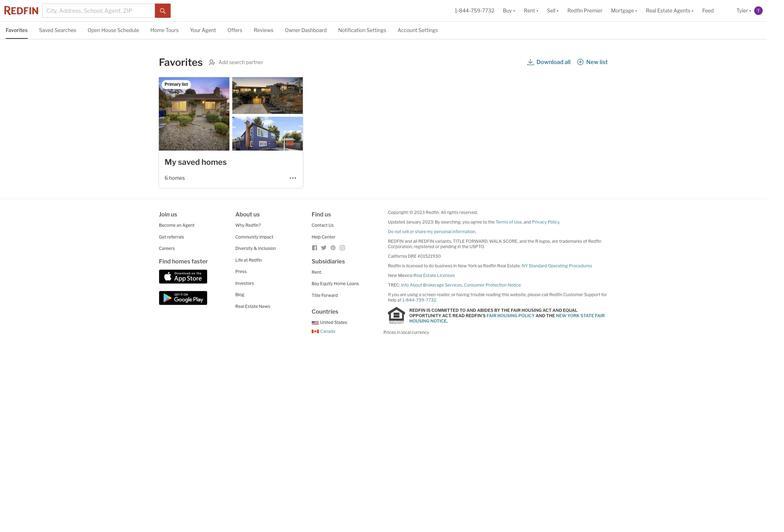 Task type: vqa. For each thing, say whether or not it's contained in the screenshot.
'report'
no



Task type: locate. For each thing, give the bounding box(es) containing it.
real estate agents ▾ button
[[642, 0, 698, 21]]

844- for 1-844-759-7732 .
[[406, 298, 416, 303]]

your agent
[[190, 27, 216, 33]]

personal
[[434, 229, 451, 235]]

0 horizontal spatial home
[[151, 27, 165, 33]]

1 horizontal spatial 1-844-759-7732 link
[[455, 8, 495, 14]]

center
[[322, 234, 336, 240]]

of
[[509, 220, 513, 225], [583, 239, 588, 244]]

▾ for sell ▾
[[557, 8, 559, 14]]

why redfin? button
[[235, 223, 261, 228]]

agent right your
[[202, 27, 216, 33]]

notification settings
[[338, 27, 386, 33]]

countries
[[312, 309, 339, 315]]

become an agent button
[[159, 223, 195, 228]]

real estate licenses link
[[414, 273, 455, 278]]

2 settings from the left
[[419, 27, 438, 33]]

are inside 'redfin and all redfin variants, title forward, walk score, and the r logos, are trademarks of redfin corporation, registered or pending in the uspto.'
[[552, 239, 558, 244]]

favorites up primary list
[[159, 56, 203, 68]]

1 horizontal spatial 759-
[[471, 8, 482, 14]]

1 horizontal spatial find
[[312, 211, 324, 218]]

the right by
[[501, 308, 510, 313]]

and right the policy
[[536, 313, 546, 318]]

all right download
[[565, 59, 571, 66]]

0 horizontal spatial list
[[182, 82, 188, 87]]

0 vertical spatial 759-
[[471, 8, 482, 14]]

of left use
[[509, 220, 513, 225]]

to left do
[[424, 263, 428, 269]]

fair inside redfin is committed to and abides by the fair housing act and equal opportunity act. read redfin's
[[511, 308, 521, 313]]

real inside "dropdown button"
[[646, 8, 657, 14]]

. down agree
[[476, 229, 476, 235]]

impact
[[260, 234, 274, 240]]

1- for 1-844-759-7732 .
[[403, 298, 406, 303]]

faster
[[192, 258, 208, 265]]

new list button
[[577, 56, 608, 69]]

2 vertical spatial or
[[451, 292, 456, 298]]

2 vertical spatial new
[[388, 273, 397, 278]]

life at redfin
[[235, 258, 262, 263]]

0 horizontal spatial settings
[[367, 27, 386, 33]]

0 horizontal spatial new
[[388, 273, 397, 278]]

1 vertical spatial all
[[413, 239, 418, 244]]

1 horizontal spatial list
[[600, 59, 608, 66]]

updated
[[388, 220, 405, 225]]

submit search image
[[160, 8, 166, 14]]

settings for account settings
[[419, 27, 438, 33]]

new york state fair housing notice
[[410, 313, 605, 324]]

help center
[[312, 234, 336, 240]]

, left "privacy"
[[522, 220, 523, 225]]

or left pending
[[436, 244, 440, 249]]

4 ▾ from the left
[[635, 8, 638, 14]]

real right mortgage ▾
[[646, 8, 657, 14]]

agent right an
[[182, 223, 195, 228]]

new inside button
[[587, 59, 599, 66]]

photo of 7004 carol ct, el cerrito, ca 94530 image
[[232, 117, 303, 168]]

dashboard
[[302, 27, 327, 33]]

7732 left buy
[[482, 8, 495, 14]]

estate down do
[[423, 273, 436, 278]]

▾ right buy
[[513, 8, 516, 14]]

saved searches link
[[39, 22, 76, 38]]

estate left agents
[[658, 8, 673, 14]]

about up why
[[235, 211, 252, 218]]

or right "sell"
[[410, 229, 414, 235]]

0 vertical spatial 7732
[[482, 8, 495, 14]]

at right life at the left top
[[244, 258, 248, 263]]

▾ for tyler ▾
[[749, 8, 752, 14]]

do
[[429, 263, 434, 269]]

1 horizontal spatial at
[[398, 298, 402, 303]]

do not sell or share my personal information .
[[388, 229, 476, 235]]

1 horizontal spatial the
[[546, 313, 555, 318]]

1 vertical spatial favorites
[[159, 56, 203, 68]]

3 us from the left
[[325, 211, 331, 218]]

1 vertical spatial new
[[458, 263, 467, 269]]

1 horizontal spatial us
[[253, 211, 260, 218]]

the left uspto.
[[462, 244, 469, 249]]

download the redfin app on the apple app store image
[[159, 270, 207, 284]]

all down the share
[[413, 239, 418, 244]]

by
[[495, 308, 500, 313]]

0 vertical spatial are
[[552, 239, 558, 244]]

you inside if you are using a screen reader, or having trouble reading this website, please call redfin customer support for help at
[[392, 292, 399, 298]]

0 vertical spatial ,
[[522, 220, 523, 225]]

0 vertical spatial estate
[[658, 8, 673, 14]]

about up using
[[410, 283, 422, 288]]

0 vertical spatial about
[[235, 211, 252, 218]]

about
[[235, 211, 252, 218], [410, 283, 422, 288]]

redfin down not
[[388, 239, 404, 244]]

0 horizontal spatial about
[[235, 211, 252, 218]]

as
[[478, 263, 483, 269]]

and right score, in the top right of the page
[[520, 239, 527, 244]]

2 vertical spatial estate
[[245, 304, 258, 309]]

0 horizontal spatial 844-
[[406, 298, 416, 303]]

estate inside "dropdown button"
[[658, 8, 673, 14]]

0 horizontal spatial 759-
[[416, 298, 426, 303]]

1 vertical spatial 1-
[[403, 298, 406, 303]]

homes right saved
[[202, 158, 227, 167]]

5 ▾ from the left
[[692, 8, 694, 14]]

1 horizontal spatial agent
[[202, 27, 216, 33]]

1 vertical spatial at
[[398, 298, 402, 303]]

user photo image
[[755, 6, 763, 15]]

favorites link
[[6, 22, 28, 38]]

2 horizontal spatial estate
[[658, 8, 673, 14]]

1 vertical spatial 7732
[[426, 298, 436, 303]]

estate left news
[[245, 304, 258, 309]]

all inside button
[[565, 59, 571, 66]]

abides
[[477, 308, 494, 313]]

redfin right call
[[550, 292, 563, 298]]

0 horizontal spatial 1-
[[403, 298, 406, 303]]

.
[[560, 220, 561, 225], [476, 229, 476, 235], [436, 298, 437, 303], [447, 318, 448, 324]]

contact us
[[312, 223, 334, 228]]

1-844-759-7732 link left buy
[[455, 8, 495, 14]]

real left estate.
[[498, 263, 506, 269]]

0 horizontal spatial housing
[[410, 318, 430, 324]]

home left tours
[[151, 27, 165, 33]]

0 horizontal spatial 7732
[[426, 298, 436, 303]]

1 settings from the left
[[367, 27, 386, 33]]

owner
[[285, 27, 300, 33]]

0 vertical spatial new
[[587, 59, 599, 66]]

▾ right rent
[[536, 8, 539, 14]]

rent ▾ button
[[524, 0, 539, 21]]

inclusion
[[258, 246, 276, 251]]

redfin facebook image
[[312, 245, 317, 251]]

are left using
[[400, 292, 407, 298]]

redfin left premier
[[568, 8, 583, 14]]

housing
[[522, 308, 542, 313], [498, 313, 518, 318], [410, 318, 430, 324]]

prices
[[384, 330, 396, 335]]

and
[[467, 308, 476, 313], [553, 308, 562, 313], [536, 313, 546, 318]]

▾ right mortgage
[[635, 8, 638, 14]]

community impact
[[235, 234, 274, 240]]

0 vertical spatial home
[[151, 27, 165, 33]]

0 horizontal spatial of
[[509, 220, 513, 225]]

policy
[[548, 220, 560, 225]]

at
[[244, 258, 248, 263], [398, 298, 402, 303]]

1 vertical spatial are
[[400, 292, 407, 298]]

are right logos,
[[552, 239, 558, 244]]

0 horizontal spatial or
[[410, 229, 414, 235]]

estate for news
[[245, 304, 258, 309]]

equity
[[320, 281, 333, 287]]

you right if
[[392, 292, 399, 298]]

in left local
[[397, 330, 401, 335]]

0 horizontal spatial agent
[[182, 223, 195, 228]]

find down careers button
[[159, 258, 171, 265]]

1 vertical spatial ,
[[462, 283, 463, 288]]

1 vertical spatial agent
[[182, 223, 195, 228]]

1 vertical spatial estate
[[423, 273, 436, 278]]

settings right the account
[[419, 27, 438, 33]]

housing inside new york state fair housing notice
[[410, 318, 430, 324]]

terms
[[496, 220, 508, 225]]

0 horizontal spatial ,
[[462, 283, 463, 288]]

0 vertical spatial list
[[600, 59, 608, 66]]

2 horizontal spatial housing
[[522, 308, 542, 313]]

6 ▾ from the left
[[749, 8, 752, 14]]

consumer
[[464, 283, 485, 288]]

press button
[[235, 269, 247, 274]]

photo of 629 beloit ave, kensington, ca 94708 image
[[232, 77, 303, 114]]

City, Address, School, Agent, ZIP search field
[[42, 4, 155, 18]]

0 horizontal spatial all
[[413, 239, 418, 244]]

or down services
[[451, 292, 456, 298]]

real estate news
[[235, 304, 270, 309]]

privacy
[[532, 220, 547, 225]]

1- for 1-844-759-7732
[[455, 8, 459, 14]]

redfin inside "button"
[[568, 8, 583, 14]]

settings right the notification
[[367, 27, 386, 33]]

1 vertical spatial 1-844-759-7732 link
[[403, 298, 436, 303]]

having
[[457, 292, 470, 298]]

0 vertical spatial favorites
[[6, 27, 28, 33]]

1 horizontal spatial housing
[[498, 313, 518, 318]]

7732 for 1-844-759-7732 .
[[426, 298, 436, 303]]

favorites left saved
[[6, 27, 28, 33]]

2 vertical spatial in
[[397, 330, 401, 335]]

0 horizontal spatial at
[[244, 258, 248, 263]]

1 vertical spatial you
[[392, 292, 399, 298]]

of right trademarks
[[583, 239, 588, 244]]

at right help
[[398, 298, 402, 303]]

and right use
[[524, 220, 531, 225]]

agents
[[674, 8, 691, 14]]

find for find us
[[312, 211, 324, 218]]

currency
[[412, 330, 429, 335]]

homes right 6
[[169, 175, 185, 181]]

2 horizontal spatial and
[[553, 308, 562, 313]]

2 ▾ from the left
[[536, 8, 539, 14]]

▾ right tyler
[[749, 8, 752, 14]]

2 horizontal spatial us
[[325, 211, 331, 218]]

0 horizontal spatial favorites
[[6, 27, 28, 33]]

7732 up is
[[426, 298, 436, 303]]

fair
[[511, 308, 521, 313], [487, 313, 497, 318], [595, 313, 605, 318]]

us up us
[[325, 211, 331, 218]]

search
[[229, 59, 245, 65]]

1 vertical spatial homes
[[169, 175, 185, 181]]

website,
[[510, 292, 527, 298]]

find for find homes faster
[[159, 258, 171, 265]]

1 vertical spatial about
[[410, 283, 422, 288]]

get referrals button
[[159, 234, 184, 240]]

the left r
[[528, 239, 535, 244]]

fair housing policy and the
[[487, 313, 556, 318]]

fair housing policy link
[[487, 313, 535, 318]]

in right pending
[[458, 244, 461, 249]]

us right join
[[171, 211, 177, 218]]

0 vertical spatial 844-
[[459, 8, 471, 14]]

0 horizontal spatial to
[[424, 263, 428, 269]]

you up information
[[463, 220, 470, 225]]

to right agree
[[483, 220, 487, 225]]

2 us from the left
[[253, 211, 260, 218]]

equal housing opportunity image
[[388, 307, 405, 324]]

estate
[[658, 8, 673, 14], [423, 273, 436, 278], [245, 304, 258, 309]]

▾
[[513, 8, 516, 14], [536, 8, 539, 14], [557, 8, 559, 14], [635, 8, 638, 14], [692, 8, 694, 14], [749, 8, 752, 14]]

▾ right sell at the top of the page
[[557, 8, 559, 14]]

new
[[556, 313, 567, 318]]

0 horizontal spatial in
[[397, 330, 401, 335]]

2 horizontal spatial new
[[587, 59, 599, 66]]

1 horizontal spatial fair
[[511, 308, 521, 313]]

0 vertical spatial find
[[312, 211, 324, 218]]

1 vertical spatial or
[[436, 244, 440, 249]]

read
[[453, 313, 465, 318]]

homes up download the redfin app on the apple app store image
[[172, 258, 190, 265]]

0 vertical spatial agent
[[202, 27, 216, 33]]

get referrals
[[159, 234, 184, 240]]

news
[[259, 304, 270, 309]]

2 horizontal spatial fair
[[595, 313, 605, 318]]

. right screen
[[436, 298, 437, 303]]

bay equity home loans button
[[312, 281, 359, 287]]

1-844-759-7732 link up is
[[403, 298, 436, 303]]

1 horizontal spatial of
[[583, 239, 588, 244]]

0 horizontal spatial estate
[[245, 304, 258, 309]]

1 horizontal spatial 1-
[[455, 8, 459, 14]]

copyright:
[[388, 210, 409, 215]]

if you are using a screen reader, or having trouble reading this website, please call redfin customer support for help at
[[388, 292, 607, 303]]

1 vertical spatial 759-
[[416, 298, 426, 303]]

help center button
[[312, 234, 336, 240]]

1 horizontal spatial or
[[436, 244, 440, 249]]

0 horizontal spatial us
[[171, 211, 177, 218]]

sell
[[402, 229, 409, 235]]

are inside if you are using a screen reader, or having trouble reading this website, please call redfin customer support for help at
[[400, 292, 407, 298]]

diversity & inclusion
[[235, 246, 276, 251]]

list inside button
[[600, 59, 608, 66]]

redfin right trademarks
[[588, 239, 602, 244]]

3 ▾ from the left
[[557, 8, 559, 14]]

subsidiaries
[[312, 258, 345, 265]]

1 ▾ from the left
[[513, 8, 516, 14]]

1-
[[455, 8, 459, 14], [403, 298, 406, 303]]

1 horizontal spatial 844-
[[459, 8, 471, 14]]

standard
[[529, 263, 547, 269]]

1 horizontal spatial you
[[463, 220, 470, 225]]

redfin inside redfin is committed to and abides by the fair housing act and equal opportunity act. read redfin's
[[410, 308, 426, 313]]

diversity & inclusion button
[[235, 246, 276, 251]]

0 horizontal spatial are
[[400, 292, 407, 298]]

real estate news button
[[235, 304, 270, 309]]

us up "redfin?"
[[253, 211, 260, 218]]

0 vertical spatial 1-844-759-7732 link
[[455, 8, 495, 14]]

redfin down 1-844-759-7732 .
[[410, 308, 426, 313]]

1 vertical spatial to
[[424, 263, 428, 269]]

business
[[435, 263, 453, 269]]

. down committed
[[447, 318, 448, 324]]

and right to
[[467, 308, 476, 313]]

find up contact
[[312, 211, 324, 218]]

is
[[402, 263, 405, 269]]

0 vertical spatial in
[[458, 244, 461, 249]]

help
[[312, 234, 321, 240]]

photo of 5712 solano ave, richmond, ca 94805 image
[[159, 77, 230, 151]]

redfin instagram image
[[340, 245, 345, 251]]

to
[[460, 308, 466, 313]]

▾ right agents
[[692, 8, 694, 14]]

home left loans
[[334, 281, 346, 287]]

the left terms on the top right of the page
[[488, 220, 495, 225]]

1 us from the left
[[171, 211, 177, 218]]

home tours
[[151, 27, 179, 33]]

0 vertical spatial all
[[565, 59, 571, 66]]

redfin inside if you are using a screen reader, or having trouble reading this website, please call redfin customer support for help at
[[550, 292, 563, 298]]

screen
[[422, 292, 436, 298]]

why
[[235, 223, 245, 228]]

opportunity
[[410, 313, 442, 318]]

redfin down my
[[418, 239, 434, 244]]

settings for notification settings
[[367, 27, 386, 33]]

copyright: © 2023 redfin. all rights reserved.
[[388, 210, 478, 215]]

0 horizontal spatial you
[[392, 292, 399, 298]]

reviews link
[[254, 22, 274, 38]]

and right act
[[553, 308, 562, 313]]

1 vertical spatial 844-
[[406, 298, 416, 303]]

the left new on the bottom of the page
[[546, 313, 555, 318]]

1 horizontal spatial estate
[[423, 273, 436, 278]]

do
[[388, 229, 394, 235]]

2 horizontal spatial in
[[458, 244, 461, 249]]

redfin premier button
[[563, 0, 607, 21]]

, up having
[[462, 283, 463, 288]]

in right business
[[454, 263, 457, 269]]

real down blog
[[235, 304, 244, 309]]

variants,
[[435, 239, 452, 244]]

1 vertical spatial list
[[182, 82, 188, 87]]

redfin right as
[[483, 263, 497, 269]]



Task type: describe. For each thing, give the bounding box(es) containing it.
california
[[388, 254, 407, 259]]

▾ for mortgage ▾
[[635, 8, 638, 14]]

saved
[[178, 158, 200, 167]]

7732 for 1-844-759-7732
[[482, 8, 495, 14]]

privacy policy link
[[532, 220, 560, 225]]

1 horizontal spatial favorites
[[159, 56, 203, 68]]

using
[[407, 292, 418, 298]]

licenses
[[437, 273, 455, 278]]

do not sell or share my personal information link
[[388, 229, 476, 235]]

redfin.
[[426, 210, 440, 215]]

rent ▾ button
[[520, 0, 543, 21]]

united states
[[320, 320, 347, 325]]

account settings
[[398, 27, 438, 33]]

redfin is licensed to do business in new york as redfin real estate. ny standard operating procedures
[[388, 263, 592, 269]]

redfin twitter image
[[321, 245, 327, 251]]

1 horizontal spatial about
[[410, 283, 422, 288]]

careers
[[159, 246, 175, 251]]

reviews
[[254, 27, 274, 33]]

homes for 6 homes
[[169, 175, 185, 181]]

notification settings link
[[338, 22, 386, 38]]

trec: info about brokerage services , consumer protection notice
[[388, 283, 521, 288]]

notice
[[508, 283, 521, 288]]

reader,
[[437, 292, 451, 298]]

0 vertical spatial at
[[244, 258, 248, 263]]

new list
[[587, 59, 608, 66]]

loans
[[347, 281, 359, 287]]

canadian flag image
[[312, 330, 319, 334]]

licensed
[[406, 263, 423, 269]]

and down "sell"
[[405, 239, 412, 244]]

this
[[502, 292, 509, 298]]

1 horizontal spatial the
[[488, 220, 495, 225]]

in inside 'redfin and all redfin variants, title forward, walk score, and the r logos, are trademarks of redfin corporation, registered or pending in the uspto.'
[[458, 244, 461, 249]]

0 vertical spatial homes
[[202, 158, 227, 167]]

0 horizontal spatial and
[[467, 308, 476, 313]]

your agent link
[[190, 22, 216, 38]]

new for new list
[[587, 59, 599, 66]]

add search partner
[[219, 59, 263, 65]]

1 horizontal spatial and
[[536, 313, 546, 318]]

estate for agents
[[658, 8, 673, 14]]

1 vertical spatial in
[[454, 263, 457, 269]]

new for new mexico real estate licenses
[[388, 273, 397, 278]]

rights
[[447, 210, 459, 215]]

act
[[543, 308, 552, 313]]

0 horizontal spatial 1-844-759-7732 link
[[403, 298, 436, 303]]

become
[[159, 223, 176, 228]]

download
[[537, 59, 564, 66]]

committed
[[432, 308, 459, 313]]

us for about us
[[253, 211, 260, 218]]

us for find us
[[325, 211, 331, 218]]

notification
[[338, 27, 366, 33]]

redfin?
[[246, 223, 261, 228]]

redfin premier
[[568, 8, 603, 14]]

buy ▾ button
[[499, 0, 520, 21]]

get
[[159, 234, 166, 240]]

real estate agents ▾
[[646, 8, 694, 14]]

york
[[468, 263, 477, 269]]

1-844-759-7732 .
[[403, 298, 437, 303]]

or inside 'redfin and all redfin variants, title forward, walk score, and the r logos, are trademarks of redfin corporation, registered or pending in the uspto.'
[[436, 244, 440, 249]]

redfin inside 'redfin and all redfin variants, title forward, walk score, and the r logos, are trademarks of redfin corporation, registered or pending in the uspto.'
[[588, 239, 602, 244]]

account settings link
[[398, 22, 438, 38]]

blog button
[[235, 292, 245, 298]]

0 vertical spatial or
[[410, 229, 414, 235]]

of inside 'redfin and all redfin variants, title forward, walk score, and the r logos, are trademarks of redfin corporation, registered or pending in the uspto.'
[[583, 239, 588, 244]]

at inside if you are using a screen reader, or having trouble reading this website, please call redfin customer support for help at
[[398, 298, 402, 303]]

reading
[[486, 292, 501, 298]]

new mexico real estate licenses
[[388, 273, 455, 278]]

fair inside new york state fair housing notice
[[595, 313, 605, 318]]

life at redfin button
[[235, 258, 262, 263]]

redfin for and
[[388, 239, 404, 244]]

all inside 'redfin and all redfin variants, title forward, walk score, and the r logos, are trademarks of redfin corporation, registered or pending in the uspto.'
[[413, 239, 418, 244]]

sell ▾
[[547, 8, 559, 14]]

housing inside redfin is committed to and abides by the fair housing act and equal opportunity act. read redfin's
[[522, 308, 542, 313]]

why redfin?
[[235, 223, 261, 228]]

registered
[[414, 244, 435, 249]]

notice
[[431, 318, 447, 324]]

community
[[235, 234, 259, 240]]

january
[[406, 220, 422, 225]]

share
[[415, 229, 426, 235]]

▾ inside "dropdown button"
[[692, 8, 694, 14]]

1 horizontal spatial to
[[483, 220, 487, 225]]

procedures
[[569, 263, 592, 269]]

759- for 1-844-759-7732
[[471, 8, 482, 14]]

redfin's
[[466, 313, 486, 318]]

redfin left is
[[388, 263, 401, 269]]

saved searches
[[39, 27, 76, 33]]

#01521930
[[418, 254, 441, 259]]

not
[[395, 229, 401, 235]]

please
[[528, 292, 541, 298]]

1 horizontal spatial new
[[458, 263, 467, 269]]

information
[[452, 229, 476, 235]]

redfin for is
[[410, 308, 426, 313]]

0 horizontal spatial fair
[[487, 313, 497, 318]]

mortgage ▾ button
[[611, 0, 638, 21]]

list for primary list
[[182, 82, 188, 87]]

find us
[[312, 211, 331, 218]]

1 horizontal spatial home
[[334, 281, 346, 287]]

us flag image
[[312, 321, 319, 325]]

logos,
[[539, 239, 551, 244]]

or inside if you are using a screen reader, or having trouble reading this website, please call redfin customer support for help at
[[451, 292, 456, 298]]

redfin pinterest image
[[330, 245, 336, 251]]

is
[[427, 308, 431, 313]]

forward,
[[466, 239, 488, 244]]

▾ for buy ▾
[[513, 8, 516, 14]]

0 horizontal spatial the
[[462, 244, 469, 249]]

primary
[[165, 82, 181, 87]]

2 horizontal spatial the
[[528, 239, 535, 244]]

for
[[601, 292, 607, 298]]

forward
[[322, 293, 338, 298]]

walk
[[489, 239, 502, 244]]

. right "privacy"
[[560, 220, 561, 225]]

offers link
[[228, 22, 242, 38]]

759- for 1-844-759-7732 .
[[416, 298, 426, 303]]

real down the licensed
[[414, 273, 422, 278]]

title
[[453, 239, 465, 244]]

support
[[584, 292, 601, 298]]

york
[[568, 313, 580, 318]]

become an agent
[[159, 223, 195, 228]]

all
[[441, 210, 446, 215]]

list for new list
[[600, 59, 608, 66]]

searches
[[55, 27, 76, 33]]

states
[[334, 320, 347, 325]]

▾ for rent ▾
[[536, 8, 539, 14]]

local
[[402, 330, 411, 335]]

redfin is committed to and abides by the fair housing act and equal opportunity act. read redfin's
[[410, 308, 578, 318]]

us for join us
[[171, 211, 177, 218]]

redfin down the &
[[249, 258, 262, 263]]

primary list
[[165, 82, 188, 87]]

partner
[[246, 59, 263, 65]]

buy ▾
[[503, 8, 516, 14]]

buy ▾ button
[[503, 0, 516, 21]]

home tours link
[[151, 22, 179, 38]]

homes for find homes faster
[[172, 258, 190, 265]]

add search partner button
[[209, 59, 263, 66]]

press
[[235, 269, 247, 274]]

join us
[[159, 211, 177, 218]]

owner dashboard
[[285, 27, 327, 33]]

the inside redfin is committed to and abides by the fair housing act and equal opportunity act. read redfin's
[[501, 308, 510, 313]]

r
[[535, 239, 538, 244]]

title forward button
[[312, 293, 338, 298]]

844- for 1-844-759-7732
[[459, 8, 471, 14]]

join
[[159, 211, 170, 218]]

download the redfin app from the google play store image
[[159, 291, 207, 305]]



